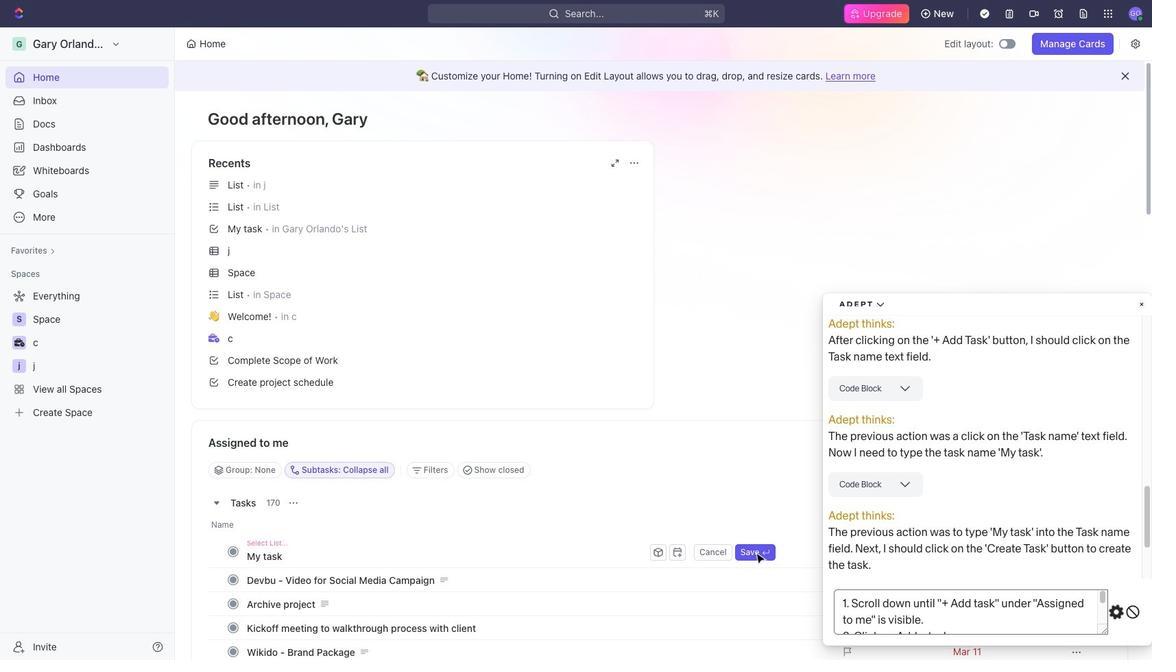 Task type: describe. For each thing, give the bounding box(es) containing it.
tree inside sidebar navigation
[[5, 285, 169, 424]]

j, , element
[[12, 360, 26, 373]]

1 horizontal spatial business time image
[[209, 334, 220, 343]]

space, , element
[[12, 313, 26, 327]]



Task type: locate. For each thing, give the bounding box(es) containing it.
0 horizontal spatial business time image
[[14, 339, 24, 347]]

business time image inside sidebar navigation
[[14, 339, 24, 347]]

business time image
[[209, 334, 220, 343], [14, 339, 24, 347]]

gary orlando's workspace, , element
[[12, 37, 26, 51]]

Task name or type '/' for commands text field
[[247, 546, 648, 567]]

alert
[[175, 61, 1145, 91]]

sidebar navigation
[[0, 27, 178, 661]]

Search tasks... text field
[[920, 460, 1057, 481]]

tree
[[5, 285, 169, 424]]



Task type: vqa. For each thing, say whether or not it's contained in the screenshot.
second IF from left
no



